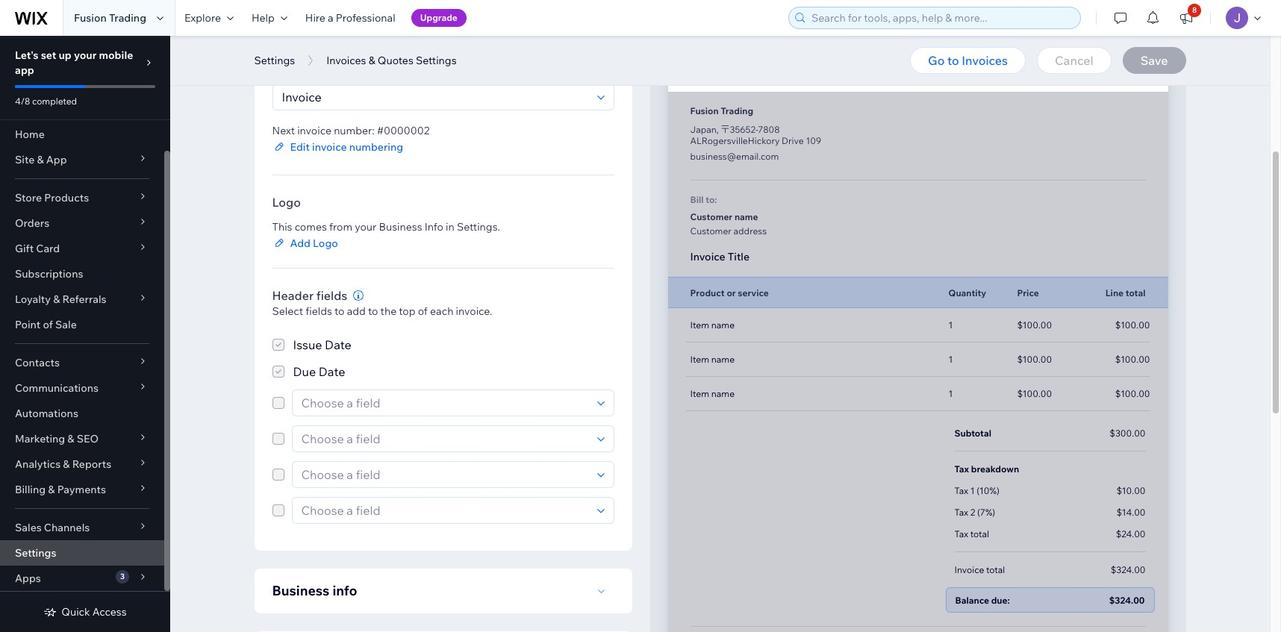 Task type: locate. For each thing, give the bounding box(es) containing it.
#0000002 up numbering
[[377, 124, 430, 137]]

automations link
[[0, 401, 164, 426]]

0 vertical spatial customer
[[690, 211, 733, 223]]

1 date: from the top
[[1069, 47, 1091, 58]]

0 vertical spatial invoice
[[297, 124, 332, 137]]

$324.00
[[1111, 565, 1146, 576], [1110, 595, 1145, 606]]

& inside "invoices & quotes settings" button
[[369, 54, 375, 67]]

3 choose a field field from the top
[[297, 462, 593, 488]]

1 horizontal spatial to
[[368, 305, 378, 318]]

fusion trading japan, 〒35652-7808 alrogersvillehickory drive 109 business@email.com
[[690, 105, 822, 162]]

fields
[[316, 288, 348, 303], [306, 305, 332, 318]]

1 dec from the top
[[1093, 47, 1109, 58]]

& for analytics
[[63, 458, 70, 471]]

& left seo
[[67, 432, 74, 446]]

of right top
[[418, 305, 428, 318]]

1 vertical spatial fusion
[[690, 105, 719, 117]]

1 vertical spatial $324.00
[[1110, 595, 1145, 606]]

bill to: customer name customer address
[[690, 194, 767, 237]]

trading for fusion trading japan, 〒35652-7808 alrogersvillehickory drive 109 business@email.com
[[721, 105, 754, 117]]

invoice down next invoice number: #0000002 on the left top of the page
[[312, 140, 347, 154]]

Choose a field field
[[297, 391, 593, 416], [297, 426, 593, 452], [297, 462, 593, 488], [297, 498, 593, 524]]

& inside billing & payments dropdown button
[[48, 483, 55, 497]]

explore
[[184, 11, 221, 25]]

fusion up japan,
[[690, 105, 719, 117]]

trading inside fusion trading japan, 〒35652-7808 alrogersvillehickory drive 109 business@email.com
[[721, 105, 754, 117]]

gift card button
[[0, 236, 164, 261]]

1 choose a field field from the top
[[297, 391, 593, 416]]

total down tax 2 (7%)
[[971, 529, 990, 540]]

2 vertical spatial item name
[[690, 388, 735, 400]]

1 vertical spatial trading
[[721, 105, 754, 117]]

edit invoice numbering
[[290, 140, 403, 154]]

19, right issue
[[1111, 47, 1123, 58]]

logo up "this"
[[272, 195, 301, 210]]

line
[[1106, 287, 1124, 298]]

1 vertical spatial invoice
[[955, 565, 985, 576]]

japan,
[[690, 124, 719, 135]]

settings down help button on the top left of the page
[[254, 54, 295, 67]]

0 horizontal spatial trading
[[109, 11, 146, 25]]

7808
[[758, 124, 780, 135]]

bill
[[690, 194, 704, 205]]

total for tax total
[[971, 529, 990, 540]]

109
[[806, 135, 822, 146]]

tax 2 (7%)
[[955, 507, 996, 518]]

1 vertical spatial 19,
[[1111, 63, 1123, 74]]

1 vertical spatial dec
[[1093, 63, 1109, 74]]

to left 'the'
[[368, 305, 378, 318]]

0 vertical spatial 2023
[[1125, 47, 1146, 58]]

your right up at left top
[[74, 49, 97, 62]]

the
[[381, 305, 397, 318]]

info
[[333, 583, 357, 600]]

2 dec from the top
[[1093, 63, 1109, 74]]

0 vertical spatial dec
[[1093, 47, 1109, 58]]

number:
[[334, 124, 375, 137]]

tax breakdown
[[955, 464, 1019, 475]]

settings link
[[0, 541, 164, 566]]

marketing & seo button
[[0, 426, 164, 452]]

store products
[[15, 191, 89, 205]]

8
[[1193, 5, 1197, 15]]

& for billing
[[48, 483, 55, 497]]

4 tax from the top
[[955, 529, 969, 540]]

dec right the due
[[1093, 63, 1109, 74]]

0 vertical spatial item name
[[690, 320, 735, 331]]

1 item name from the top
[[690, 320, 735, 331]]

tax left 2
[[955, 507, 969, 518]]

loyalty
[[15, 293, 51, 306]]

& inside site & app popup button
[[37, 153, 44, 167]]

0 horizontal spatial invoices
[[326, 54, 366, 67]]

analytics & reports
[[15, 458, 111, 471]]

invoice up balance
[[955, 565, 985, 576]]

1 horizontal spatial #0000002
[[1093, 29, 1146, 43]]

your for mobile
[[74, 49, 97, 62]]

tax for tax breakdown
[[955, 464, 969, 475]]

date:
[[1069, 47, 1091, 58], [1069, 63, 1091, 74]]

0 vertical spatial invoice
[[690, 250, 726, 264]]

trading
[[109, 11, 146, 25], [721, 105, 754, 117]]

subtotal
[[955, 428, 992, 439]]

to left add
[[335, 305, 345, 318]]

app
[[15, 63, 34, 77]]

#0000002 inside #0000002 issue date: dec 19, 2023 due date: dec 19, 2023
[[1093, 29, 1146, 43]]

billing
[[15, 483, 46, 497]]

0 horizontal spatial to
[[335, 305, 345, 318]]

2 vertical spatial item
[[690, 388, 710, 400]]

invoice.
[[456, 305, 493, 318]]

site
[[15, 153, 35, 167]]

sales
[[15, 521, 42, 535]]

0 vertical spatial 19,
[[1111, 47, 1123, 58]]

point of sale link
[[0, 312, 164, 338]]

0 horizontal spatial invoice
[[690, 250, 726, 264]]

None checkbox
[[272, 462, 284, 488]]

fields for select
[[306, 305, 332, 318]]

tax up tax 2 (7%)
[[955, 485, 969, 497]]

your inside let's set up your mobile app
[[74, 49, 97, 62]]

& for marketing
[[67, 432, 74, 446]]

2 horizontal spatial to
[[948, 53, 959, 68]]

1 vertical spatial total
[[971, 529, 990, 540]]

communications button
[[0, 376, 164, 401]]

0 horizontal spatial #0000002
[[377, 124, 430, 137]]

& for site
[[37, 153, 44, 167]]

1 horizontal spatial invoice
[[955, 565, 985, 576]]

1 vertical spatial logo
[[313, 237, 338, 250]]

date: right the due
[[1069, 63, 1091, 74]]

0 vertical spatial $324.00
[[1111, 565, 1146, 576]]

each
[[430, 305, 454, 318]]

1 vertical spatial your
[[355, 220, 377, 234]]

customer
[[690, 211, 733, 223], [690, 226, 732, 237]]

2 vertical spatial total
[[987, 565, 1005, 576]]

settings inside sidebar element
[[15, 547, 56, 560]]

2 horizontal spatial settings
[[416, 54, 457, 67]]

0 vertical spatial fusion
[[74, 11, 107, 25]]

0 vertical spatial your
[[74, 49, 97, 62]]

completed
[[32, 96, 77, 107]]

drive
[[782, 135, 804, 146]]

2 2023 from the top
[[1125, 63, 1146, 74]]

1 horizontal spatial fusion
[[690, 105, 719, 117]]

invoices
[[962, 53, 1008, 68], [326, 54, 366, 67]]

trading for fusion trading
[[109, 11, 146, 25]]

your
[[74, 49, 97, 62], [355, 220, 377, 234]]

0 vertical spatial fields
[[316, 288, 348, 303]]

item
[[690, 320, 710, 331], [690, 354, 710, 365], [690, 388, 710, 400]]

& inside loyalty & referrals dropdown button
[[53, 293, 60, 306]]

invoice inside button
[[312, 140, 347, 154]]

fields down header fields
[[306, 305, 332, 318]]

next invoice number: #0000002
[[272, 124, 430, 137]]

your for business
[[355, 220, 377, 234]]

up
[[59, 49, 72, 62]]

invoice for invoice total
[[955, 565, 985, 576]]

hire
[[305, 11, 326, 25]]

1 horizontal spatial settings
[[254, 54, 295, 67]]

business up add logo 'button'
[[379, 220, 422, 234]]

& inside analytics & reports dropdown button
[[63, 458, 70, 471]]

tax
[[955, 464, 969, 475], [955, 485, 969, 497], [955, 507, 969, 518], [955, 529, 969, 540]]

business left the info
[[272, 583, 330, 600]]

None checkbox
[[272, 336, 352, 354], [272, 363, 345, 381], [272, 390, 284, 417], [272, 426, 284, 453], [272, 497, 284, 524], [272, 336, 352, 354], [272, 363, 345, 381], [272, 390, 284, 417], [272, 426, 284, 453], [272, 497, 284, 524]]

0 horizontal spatial logo
[[272, 195, 301, 210]]

home
[[15, 128, 45, 141]]

from
[[329, 220, 353, 234]]

1
[[949, 320, 953, 331], [949, 354, 953, 365], [949, 388, 953, 400], [971, 485, 975, 497]]

numbering
[[349, 140, 403, 154]]

1 horizontal spatial logo
[[313, 237, 338, 250]]

to inside button
[[948, 53, 959, 68]]

to right go
[[948, 53, 959, 68]]

1 vertical spatial business
[[272, 583, 330, 600]]

& inside the marketing & seo dropdown button
[[67, 432, 74, 446]]

& right the 'loyalty'
[[53, 293, 60, 306]]

2 date: from the top
[[1069, 63, 1091, 74]]

invoice for next
[[297, 124, 332, 137]]

settings down sales
[[15, 547, 56, 560]]

product
[[690, 287, 725, 298]]

select
[[272, 305, 303, 318]]

item name
[[690, 320, 735, 331], [690, 354, 735, 365], [690, 388, 735, 400]]

& left quotes
[[369, 54, 375, 67]]

0 vertical spatial date:
[[1069, 47, 1091, 58]]

invoice up edit
[[297, 124, 332, 137]]

settings for settings button on the top
[[254, 54, 295, 67]]

comes
[[295, 220, 327, 234]]

your right from
[[355, 220, 377, 234]]

1 item from the top
[[690, 320, 710, 331]]

1 vertical spatial fields
[[306, 305, 332, 318]]

fields for header
[[316, 288, 348, 303]]

customer down to:
[[690, 211, 733, 223]]

a
[[328, 11, 334, 25]]

1 vertical spatial date:
[[1069, 63, 1091, 74]]

customer up invoice title
[[690, 226, 732, 237]]

0 horizontal spatial your
[[74, 49, 97, 62]]

1 horizontal spatial your
[[355, 220, 377, 234]]

invoice left title on the right top of page
[[690, 250, 726, 264]]

sale
[[55, 318, 77, 332]]

2 tax from the top
[[955, 485, 969, 497]]

#0000002 left 8 button on the right top
[[1093, 29, 1146, 43]]

3 item name from the top
[[690, 388, 735, 400]]

of inside sidebar element
[[43, 318, 53, 332]]

1 horizontal spatial trading
[[721, 105, 754, 117]]

loyalty & referrals
[[15, 293, 106, 306]]

fusion trading
[[74, 11, 146, 25]]

19,
[[1111, 47, 1123, 58], [1111, 63, 1123, 74]]

0 vertical spatial item
[[690, 320, 710, 331]]

name inside bill to: customer name customer address
[[735, 211, 758, 223]]

trading up 〒35652-
[[721, 105, 754, 117]]

tax up "tax 1 (10%)"
[[955, 464, 969, 475]]

dec right issue
[[1093, 47, 1109, 58]]

fusion
[[74, 11, 107, 25], [690, 105, 719, 117]]

date: right issue
[[1069, 47, 1091, 58]]

1 vertical spatial invoice
[[312, 140, 347, 154]]

1 vertical spatial item name
[[690, 354, 735, 365]]

19, right the due
[[1111, 63, 1123, 74]]

0 vertical spatial trading
[[109, 11, 146, 25]]

service
[[738, 287, 769, 298]]

0 horizontal spatial settings
[[15, 547, 56, 560]]

of left sale on the left bottom of page
[[43, 318, 53, 332]]

total right line
[[1126, 287, 1146, 298]]

1 vertical spatial item
[[690, 354, 710, 365]]

fusion inside fusion trading japan, 〒35652-7808 alrogersvillehickory drive 109 business@email.com
[[690, 105, 719, 117]]

0 vertical spatial #0000002
[[1093, 29, 1146, 43]]

2 customer from the top
[[690, 226, 732, 237]]

settings right quotes
[[416, 54, 457, 67]]

1 vertical spatial customer
[[690, 226, 732, 237]]

1 vertical spatial 2023
[[1125, 63, 1146, 74]]

0 vertical spatial business
[[379, 220, 422, 234]]

invoices right go
[[962, 53, 1008, 68]]

0 vertical spatial total
[[1126, 287, 1146, 298]]

0 horizontal spatial fusion
[[74, 11, 107, 25]]

upgrade button
[[411, 9, 467, 27]]

#0000002
[[1093, 29, 1146, 43], [377, 124, 430, 137]]

to:
[[706, 194, 717, 205]]

hire a professional link
[[296, 0, 405, 36]]

logo down comes
[[313, 237, 338, 250]]

invoices left and
[[326, 54, 366, 67]]

fusion up mobile on the top of page
[[74, 11, 107, 25]]

invoice total
[[955, 565, 1005, 576]]

& right site
[[37, 153, 44, 167]]

billing & payments
[[15, 483, 106, 497]]

tax down tax 2 (7%)
[[955, 529, 969, 540]]

8 button
[[1170, 0, 1203, 36]]

& for loyalty
[[53, 293, 60, 306]]

3 tax from the top
[[955, 507, 969, 518]]

& left reports
[[63, 458, 70, 471]]

1 tax from the top
[[955, 464, 969, 475]]

or
[[727, 287, 736, 298]]

& right billing
[[48, 483, 55, 497]]

communications
[[15, 382, 99, 395]]

None field
[[277, 84, 593, 110]]

2 item from the top
[[690, 354, 710, 365]]

0 horizontal spatial of
[[43, 318, 53, 332]]

trading up mobile on the top of page
[[109, 11, 146, 25]]

fields up add
[[316, 288, 348, 303]]

4/8
[[15, 96, 30, 107]]

total up 'due:'
[[987, 565, 1005, 576]]



Task type: vqa. For each thing, say whether or not it's contained in the screenshot.


Task type: describe. For each thing, give the bounding box(es) containing it.
1 horizontal spatial invoices
[[962, 53, 1008, 68]]

2 item name from the top
[[690, 354, 735, 365]]

quotes
[[378, 54, 414, 67]]

subscriptions link
[[0, 261, 164, 287]]

tax total
[[955, 529, 990, 540]]

line total
[[1106, 287, 1146, 298]]

$300.00
[[1110, 428, 1146, 439]]

let's
[[15, 49, 39, 62]]

Search for tools, apps, help & more... field
[[807, 7, 1076, 28]]

(7%)
[[978, 507, 996, 518]]

(10%)
[[977, 485, 1000, 497]]

site & app button
[[0, 147, 164, 173]]

alrogersvillehickory
[[690, 135, 780, 146]]

tax for tax 2 (7%)
[[955, 507, 969, 518]]

mobile
[[99, 49, 133, 62]]

2 19, from the top
[[1111, 63, 1123, 74]]

fusion for fusion trading
[[74, 11, 107, 25]]

$10.00
[[1117, 485, 1146, 497]]

products
[[44, 191, 89, 205]]

invoice for invoice title
[[690, 250, 726, 264]]

4/8 completed
[[15, 96, 77, 107]]

business info
[[272, 583, 357, 600]]

total for line total
[[1126, 287, 1146, 298]]

help
[[252, 11, 275, 25]]

point of sale
[[15, 318, 77, 332]]

go to invoices button
[[910, 47, 1026, 74]]

hire a professional
[[305, 11, 396, 25]]

0 vertical spatial logo
[[272, 195, 301, 210]]

title
[[728, 250, 750, 264]]

info
[[425, 220, 444, 234]]

total for invoice total
[[987, 565, 1005, 576]]

〒35652-
[[721, 124, 758, 135]]

address
[[734, 226, 767, 237]]

1 customer from the top
[[690, 211, 733, 223]]

contacts button
[[0, 350, 164, 376]]

sales channels button
[[0, 515, 164, 541]]

quick access
[[61, 606, 127, 619]]

automations
[[15, 407, 78, 420]]

tax for tax total
[[955, 529, 969, 540]]

gift
[[15, 242, 34, 255]]

$324.00 for balance due:
[[1110, 595, 1145, 606]]

tax for tax 1 (10%)
[[955, 485, 969, 497]]

this
[[272, 220, 292, 234]]

sales channels
[[15, 521, 90, 535]]

4 choose a field field from the top
[[297, 498, 593, 524]]

sidebar element
[[0, 36, 170, 633]]

store
[[15, 191, 42, 205]]

add logo
[[290, 237, 338, 250]]

contacts
[[15, 356, 60, 370]]

this comes from your business info in settings.
[[272, 220, 500, 234]]

edit invoice numbering button
[[272, 140, 430, 155]]

1 19, from the top
[[1111, 47, 1123, 58]]

$324.00 for invoice total
[[1111, 565, 1146, 576]]

reports
[[72, 458, 111, 471]]

payments
[[57, 483, 106, 497]]

help button
[[243, 0, 296, 36]]

3 item from the top
[[690, 388, 710, 400]]

channels
[[44, 521, 90, 535]]

1 2023 from the top
[[1125, 47, 1146, 58]]

header fields
[[272, 288, 348, 303]]

balance
[[956, 595, 990, 606]]

issue
[[1045, 47, 1067, 58]]

add
[[347, 305, 366, 318]]

tax 1 (10%)
[[955, 485, 1000, 497]]

site & app
[[15, 153, 67, 167]]

settings button
[[247, 49, 303, 72]]

loyalty & referrals button
[[0, 287, 164, 312]]

settings for settings link
[[15, 547, 56, 560]]

point
[[15, 318, 41, 332]]

& for invoices
[[369, 54, 375, 67]]

number
[[392, 54, 436, 69]]

app
[[46, 153, 67, 167]]

card
[[36, 242, 60, 255]]

billing & payments button
[[0, 477, 164, 503]]

go
[[928, 53, 945, 68]]

go to invoices
[[928, 53, 1008, 68]]

document name and number
[[272, 54, 436, 69]]

due:
[[992, 595, 1010, 606]]

balance due:
[[956, 595, 1010, 606]]

add logo button
[[272, 236, 500, 251]]

in
[[446, 220, 455, 234]]

upgrade
[[420, 12, 458, 23]]

0 horizontal spatial business
[[272, 583, 330, 600]]

logo inside 'button'
[[313, 237, 338, 250]]

#0000002 issue date: dec 19, 2023 due date: dec 19, 2023
[[1045, 29, 1146, 74]]

2 choose a field field from the top
[[297, 426, 593, 452]]

analytics & reports button
[[0, 452, 164, 477]]

invoice for edit
[[312, 140, 347, 154]]

$14.00
[[1117, 507, 1146, 518]]

and
[[368, 54, 389, 69]]

$24.00
[[1116, 529, 1146, 540]]

document
[[272, 54, 331, 69]]

store products button
[[0, 185, 164, 211]]

1 vertical spatial #0000002
[[377, 124, 430, 137]]

1 horizontal spatial of
[[418, 305, 428, 318]]

settings.
[[457, 220, 500, 234]]

fusion for fusion trading japan, 〒35652-7808 alrogersvillehickory drive 109 business@email.com
[[690, 105, 719, 117]]

1 horizontal spatial business
[[379, 220, 422, 234]]



